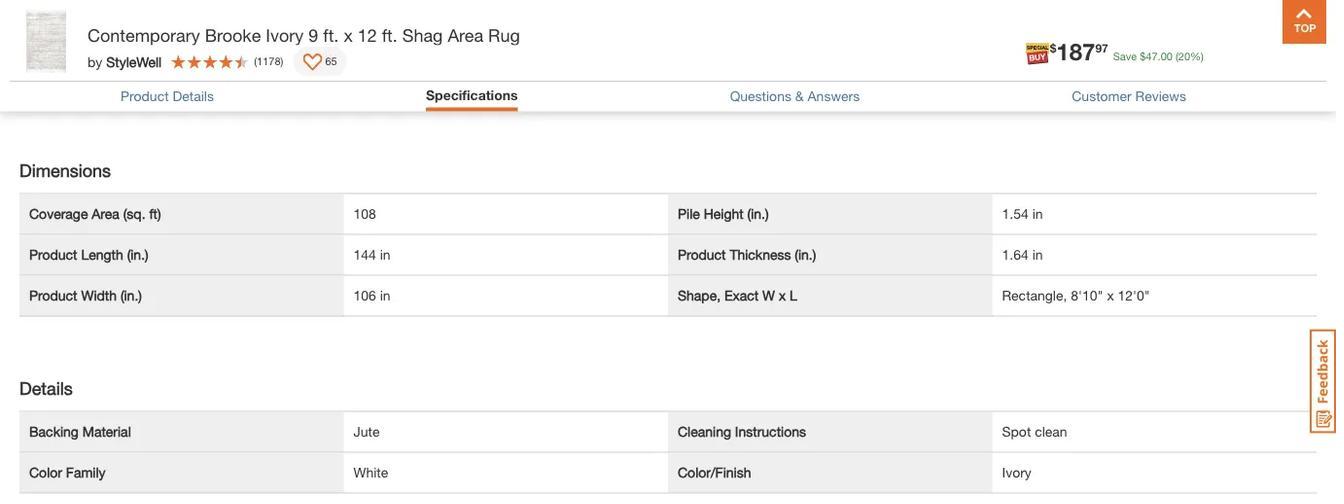 Task type: locate. For each thing, give the bounding box(es) containing it.
customer
[[1072, 88, 1132, 104]]

spot
[[1002, 424, 1031, 440]]

0 horizontal spatial details
[[19, 377, 73, 398]]

(in.) right width
[[120, 287, 142, 303]]

12'0"
[[1118, 287, 1150, 303]]

1 horizontal spatial ft.
[[382, 24, 397, 45]]

(in.) up l
[[795, 247, 816, 263]]

x left 12
[[344, 24, 353, 45]]

answers
[[808, 88, 860, 104]]

ft. right 9
[[323, 24, 339, 45]]

display image
[[303, 53, 322, 73]]

1 horizontal spatial area
[[448, 24, 483, 45]]

pile
[[678, 206, 700, 222]]

in right 1.54
[[1032, 206, 1043, 222]]

144
[[354, 247, 376, 263]]

in for 1.64 in
[[1032, 247, 1043, 263]]

backing material
[[29, 424, 131, 440]]

0 horizontal spatial x
[[344, 24, 353, 45]]

product up shape,
[[678, 247, 726, 263]]

0 vertical spatial details
[[173, 88, 214, 104]]

area left rug
[[448, 24, 483, 45]]

1 horizontal spatial ivory
[[1002, 464, 1032, 480]]

customer reviews
[[1072, 88, 1186, 104]]

product down the coverage in the top of the page
[[29, 247, 77, 263]]

%)
[[1190, 50, 1204, 62]]

area left (sq.
[[92, 206, 119, 222]]

9
[[309, 24, 318, 45]]

65 button
[[293, 47, 347, 76]]

108
[[354, 206, 376, 222]]

(
[[1176, 50, 1178, 62], [254, 55, 257, 68]]

ivory up ) on the left of the page
[[266, 24, 304, 45]]

product width (in.)
[[29, 287, 142, 303]]

color family
[[29, 464, 106, 480]]

1 vertical spatial details
[[19, 377, 73, 398]]

( left ) on the left of the page
[[254, 55, 257, 68]]

product left width
[[29, 287, 77, 303]]

x left l
[[779, 287, 786, 303]]

1 vertical spatial area
[[92, 206, 119, 222]]

area
[[448, 24, 483, 45], [92, 206, 119, 222]]

product down stylewell
[[121, 88, 169, 104]]

$ left '.'
[[1140, 50, 1146, 62]]

in for 1.54 in
[[1032, 206, 1043, 222]]

(in.) right length in the left of the page
[[127, 247, 148, 263]]

47
[[1146, 50, 1158, 62]]

0 vertical spatial area
[[448, 24, 483, 45]]

0 horizontal spatial area
[[92, 206, 119, 222]]

contemporary brooke ivory 9 ft. x 12 ft. shag area rug
[[88, 24, 520, 45]]

ft.
[[323, 24, 339, 45], [382, 24, 397, 45]]

product for product width (in.)
[[29, 287, 77, 303]]

$ inside $ 187 97
[[1050, 41, 1056, 55]]

specifications button
[[426, 87, 518, 106], [426, 87, 518, 103]]

product details
[[121, 88, 214, 104]]

coverage
[[29, 206, 88, 222]]

color/finish
[[678, 464, 751, 480]]

x left 12'0"
[[1107, 287, 1114, 303]]

length
[[81, 247, 123, 263]]

shape,
[[678, 287, 721, 303]]

1 ft. from the left
[[323, 24, 339, 45]]

( right "00"
[[1176, 50, 1178, 62]]

in right 144
[[380, 247, 391, 263]]

product
[[121, 88, 169, 104], [29, 247, 77, 263], [678, 247, 726, 263], [29, 287, 77, 303]]

coverage area (sq. ft)
[[29, 206, 161, 222]]

ivory
[[266, 24, 304, 45], [1002, 464, 1032, 480]]

x
[[344, 24, 353, 45], [779, 287, 786, 303], [1107, 287, 1114, 303]]

)
[[281, 55, 283, 68]]

stylewell
[[106, 53, 162, 69]]

in right 1.64
[[1032, 247, 1043, 263]]

details up backing
[[19, 377, 73, 398]]

( 1178 )
[[254, 55, 283, 68]]

in
[[1032, 206, 1043, 222], [380, 247, 391, 263], [1032, 247, 1043, 263], [380, 287, 391, 303]]

details
[[173, 88, 214, 104], [19, 377, 73, 398]]

spot clean
[[1002, 424, 1067, 440]]

(in.) for product length (in.)
[[127, 247, 148, 263]]

0 horizontal spatial $
[[1050, 41, 1056, 55]]

1 horizontal spatial details
[[173, 88, 214, 104]]

product for product details
[[121, 88, 169, 104]]

0 horizontal spatial ft.
[[323, 24, 339, 45]]

(in.)
[[747, 206, 769, 222], [127, 247, 148, 263], [795, 247, 816, 263], [120, 287, 142, 303]]

save $ 47 . 00 ( 20 %)
[[1113, 50, 1204, 62]]

ft)
[[149, 206, 161, 222]]

by stylewell
[[88, 53, 162, 69]]

questions & answers button
[[730, 88, 860, 104], [730, 88, 860, 104]]

thickness
[[730, 247, 791, 263]]

customer reviews button
[[1072, 88, 1186, 104], [1072, 88, 1186, 104]]

product length (in.)
[[29, 247, 148, 263]]

product details button
[[121, 88, 214, 104], [121, 88, 214, 104]]

0 horizontal spatial ivory
[[266, 24, 304, 45]]

(in.) right height at the top right of page
[[747, 206, 769, 222]]

ivory down spot
[[1002, 464, 1032, 480]]

1.54 in
[[1002, 206, 1043, 222]]

polypropylene
[[394, 42, 535, 70]]

144 in
[[354, 247, 391, 263]]

$ left 97
[[1050, 41, 1056, 55]]

ft. right 12
[[382, 24, 397, 45]]

2 ft. from the left
[[382, 24, 397, 45]]

details down product image
[[173, 88, 214, 104]]

questions & answers
[[730, 88, 860, 104]]

$
[[1050, 41, 1056, 55], [1140, 50, 1146, 62]]

see
[[394, 90, 417, 106]]

in right 106
[[380, 287, 391, 303]]

product for product length (in.)
[[29, 247, 77, 263]]

clean
[[1035, 424, 1067, 440]]

exact
[[724, 287, 759, 303]]

by
[[88, 53, 102, 69]]



Task type: describe. For each thing, give the bounding box(es) containing it.
&
[[795, 88, 804, 104]]

8'10"
[[1071, 287, 1103, 303]]

1.64
[[1002, 247, 1029, 263]]

(in.) for product thickness (in.)
[[795, 247, 816, 263]]

l
[[790, 287, 797, 303]]

rug
[[488, 24, 520, 45]]

reviews
[[1136, 88, 1186, 104]]

1178
[[257, 55, 281, 68]]

product thickness (in.)
[[678, 247, 816, 263]]

106 in
[[354, 287, 391, 303]]

12
[[358, 24, 377, 45]]

product for product thickness (in.)
[[678, 247, 726, 263]]

rectangle, 8'10" x 12'0"
[[1002, 287, 1150, 303]]

shape, exact w x l
[[678, 287, 797, 303]]

color
[[29, 464, 62, 480]]

instructions
[[735, 424, 806, 440]]

65
[[325, 55, 337, 68]]

cleaning instructions
[[678, 424, 806, 440]]

(sq.
[[123, 206, 145, 222]]

1 horizontal spatial x
[[779, 287, 786, 303]]

brooke
[[205, 24, 261, 45]]

2 horizontal spatial x
[[1107, 287, 1114, 303]]

1 horizontal spatial (
[[1176, 50, 1178, 62]]

20
[[1178, 50, 1190, 62]]

pile height (in.)
[[678, 206, 769, 222]]

see similar items
[[394, 90, 500, 106]]

0 horizontal spatial (
[[254, 55, 257, 68]]

.
[[1158, 50, 1161, 62]]

(in.) for pile height (in.)
[[747, 206, 769, 222]]

product image
[[39, 0, 326, 72]]

height
[[704, 206, 744, 222]]

similar
[[421, 90, 462, 106]]

1 vertical spatial ivory
[[1002, 464, 1032, 480]]

rectangle,
[[1002, 287, 1067, 303]]

contemporary
[[88, 24, 200, 45]]

1.54
[[1002, 206, 1029, 222]]

in for 106 in
[[380, 287, 391, 303]]

family
[[66, 464, 106, 480]]

(in.) for product width (in.)
[[120, 287, 142, 303]]

dimensions
[[19, 159, 111, 180]]

save
[[1113, 50, 1137, 62]]

white
[[354, 464, 388, 480]]

0 vertical spatial ivory
[[266, 24, 304, 45]]

cleaning
[[678, 424, 731, 440]]

feedback link image
[[1310, 329, 1336, 434]]

97
[[1095, 41, 1108, 55]]

top button
[[1283, 0, 1327, 44]]

$ 187 97
[[1050, 37, 1108, 65]]

1 horizontal spatial $
[[1140, 50, 1146, 62]]

specifications
[[426, 87, 518, 103]]

106
[[354, 287, 376, 303]]

product image image
[[15, 10, 78, 73]]

00
[[1161, 50, 1173, 62]]

width
[[81, 287, 117, 303]]

jute
[[354, 424, 380, 440]]

1.64 in
[[1002, 247, 1043, 263]]

questions
[[730, 88, 792, 104]]

in for 144 in
[[380, 247, 391, 263]]

material
[[82, 424, 131, 440]]

187
[[1056, 37, 1095, 65]]

backing
[[29, 424, 79, 440]]

shag
[[402, 24, 443, 45]]

w
[[763, 287, 775, 303]]

items
[[466, 90, 500, 106]]



Task type: vqa. For each thing, say whether or not it's contained in the screenshot.
The Services at right top
no



